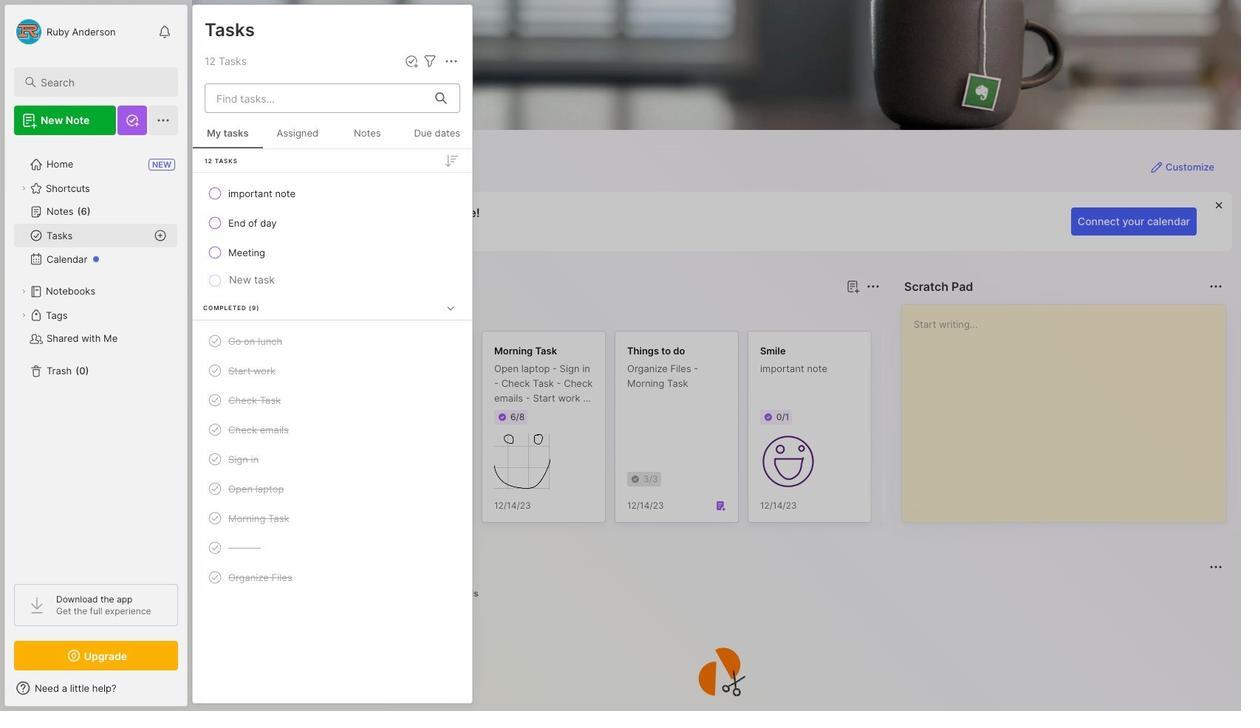 Task type: locate. For each thing, give the bounding box(es) containing it.
end of day 1 cell
[[228, 216, 277, 231]]

4 row from the top
[[199, 328, 466, 355]]

Start writing… text field
[[914, 305, 1225, 511]]

row group
[[193, 149, 472, 604], [216, 331, 1147, 532]]

tab
[[219, 305, 262, 322], [268, 305, 328, 322], [400, 585, 438, 603], [444, 585, 485, 603]]

7 row from the top
[[199, 417, 466, 443]]

tree
[[5, 144, 187, 571]]

organize files 8 cell
[[228, 571, 292, 585]]

0 vertical spatial tab list
[[219, 305, 878, 322]]

2 row from the top
[[199, 210, 466, 237]]

more actions and view options image
[[443, 52, 460, 70]]

6 row from the top
[[199, 387, 466, 414]]

go on lunch 0 cell
[[228, 334, 283, 349]]

thumbnail image
[[494, 434, 551, 490], [761, 434, 817, 490]]

meeting 2 cell
[[228, 245, 265, 260]]

Account field
[[14, 17, 116, 47]]

12 row from the top
[[199, 565, 466, 591]]

5 row from the top
[[199, 358, 466, 384]]

row
[[199, 180, 466, 207], [199, 210, 466, 237], [199, 239, 466, 266], [199, 328, 466, 355], [199, 358, 466, 384], [199, 387, 466, 414], [199, 417, 466, 443], [199, 446, 466, 473], [199, 476, 466, 503], [199, 506, 466, 532], [199, 535, 466, 562], [199, 565, 466, 591]]

tab list
[[219, 305, 878, 322], [219, 585, 1221, 603]]

None search field
[[41, 73, 165, 91]]

click to collapse image
[[187, 684, 198, 702]]

expand tags image
[[19, 311, 28, 320]]

Find tasks… text field
[[208, 86, 426, 110]]

0 horizontal spatial thumbnail image
[[494, 434, 551, 490]]

1 thumbnail image from the left
[[494, 434, 551, 490]]

check emails 3 cell
[[228, 423, 289, 438]]

open laptop 5 cell
[[228, 482, 284, 497]]

1 vertical spatial tab list
[[219, 585, 1221, 603]]

1 tab list from the top
[[219, 305, 878, 322]]

none search field inside the main element
[[41, 73, 165, 91]]

1 horizontal spatial thumbnail image
[[761, 434, 817, 490]]

7 cell
[[228, 541, 261, 556]]

3 row from the top
[[199, 239, 466, 266]]

filter tasks image
[[421, 52, 439, 70]]

1 row from the top
[[199, 180, 466, 207]]

tree inside the main element
[[5, 144, 187, 571]]

11 row from the top
[[199, 535, 466, 562]]

new task image
[[404, 54, 419, 69]]



Task type: describe. For each thing, give the bounding box(es) containing it.
sign in 4 cell
[[228, 452, 259, 467]]

2 tab list from the top
[[219, 585, 1221, 603]]

Filter tasks field
[[421, 52, 439, 70]]

WHAT'S NEW field
[[5, 677, 187, 701]]

collapse 01_completed image
[[443, 301, 458, 316]]

2 thumbnail image from the left
[[761, 434, 817, 490]]

sort options image
[[443, 152, 460, 170]]

More actions and view options field
[[439, 52, 460, 70]]

main element
[[0, 0, 192, 712]]

8 row from the top
[[199, 446, 466, 473]]

10 row from the top
[[199, 506, 466, 532]]

important note 0 cell
[[228, 186, 296, 201]]

9 row from the top
[[199, 476, 466, 503]]

check task 2 cell
[[228, 393, 281, 408]]

start work 1 cell
[[228, 364, 276, 378]]

Sort options field
[[443, 152, 460, 170]]

Search text field
[[41, 75, 165, 89]]

expand notebooks image
[[19, 288, 28, 296]]

morning task 6 cell
[[228, 511, 289, 526]]



Task type: vqa. For each thing, say whether or not it's contained in the screenshot.
More actions field
no



